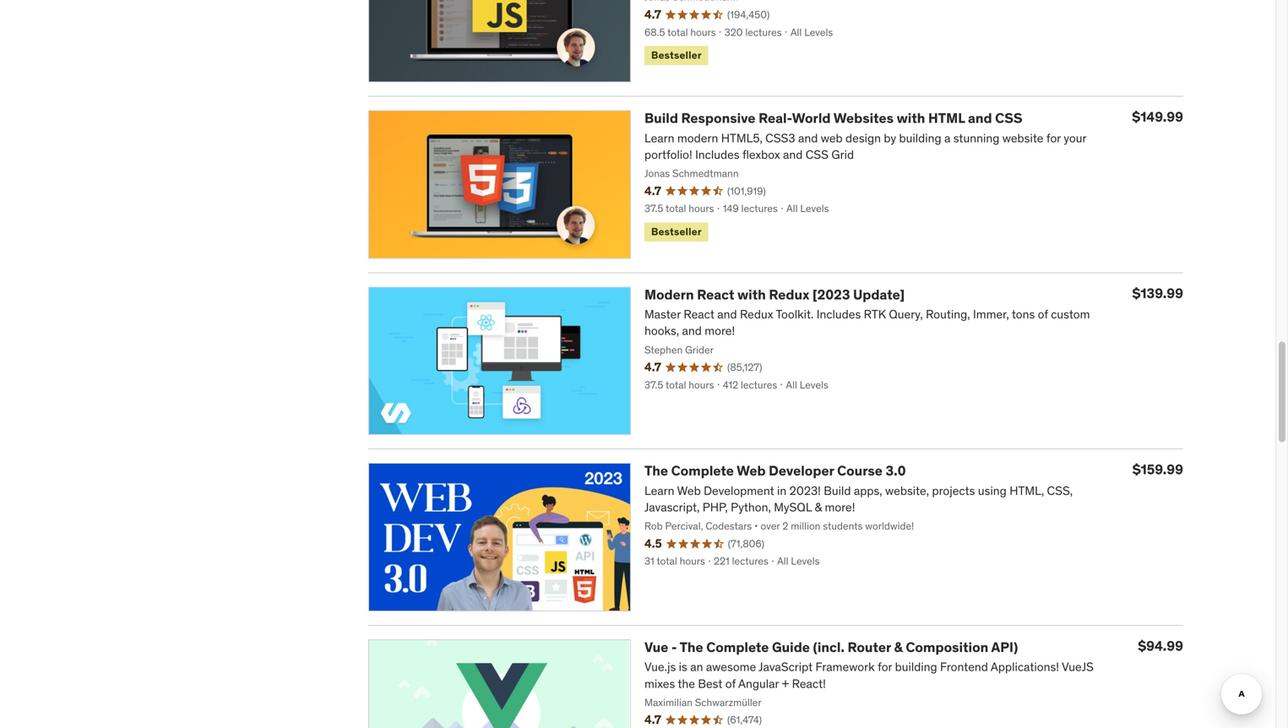 Task type: vqa. For each thing, say whether or not it's contained in the screenshot.
the left ends
no



Task type: locate. For each thing, give the bounding box(es) containing it.
router
[[848, 639, 892, 656]]

world
[[793, 110, 831, 127]]

with left html
[[897, 110, 926, 127]]

3.0
[[886, 463, 907, 480]]

1 vertical spatial with
[[738, 286, 766, 303]]

1 vertical spatial the
[[680, 639, 704, 656]]

complete
[[672, 463, 734, 480], [707, 639, 770, 656]]

build responsive real-world websites with html and css
[[645, 110, 1023, 127]]

complete left guide
[[707, 639, 770, 656]]

the
[[645, 463, 669, 480], [680, 639, 704, 656]]

modern react with redux [2023 update]
[[645, 286, 905, 303]]

$149.99
[[1133, 108, 1184, 126]]

with
[[897, 110, 926, 127], [738, 286, 766, 303]]

and
[[969, 110, 993, 127]]

&
[[895, 639, 903, 656]]

$159.99
[[1133, 461, 1184, 479]]

complete left web
[[672, 463, 734, 480]]

0 vertical spatial with
[[897, 110, 926, 127]]

react
[[698, 286, 735, 303]]

redux
[[769, 286, 810, 303]]

-
[[672, 639, 677, 656]]

0 vertical spatial complete
[[672, 463, 734, 480]]

vue
[[645, 639, 669, 656]]

update]
[[854, 286, 905, 303]]

1 vertical spatial complete
[[707, 639, 770, 656]]

0 horizontal spatial the
[[645, 463, 669, 480]]

1 horizontal spatial the
[[680, 639, 704, 656]]

the complete web developer course 3.0
[[645, 463, 907, 480]]

(incl.
[[814, 639, 845, 656]]

course
[[838, 463, 883, 480]]

the complete web developer course 3.0 link
[[645, 463, 907, 480]]

modern
[[645, 286, 695, 303]]

with right react
[[738, 286, 766, 303]]

vue - the complete guide (incl. router & composition api) link
[[645, 639, 1019, 656]]

0 horizontal spatial with
[[738, 286, 766, 303]]

responsive
[[682, 110, 756, 127]]



Task type: describe. For each thing, give the bounding box(es) containing it.
$139.99
[[1133, 285, 1184, 302]]

css
[[996, 110, 1023, 127]]

0 vertical spatial the
[[645, 463, 669, 480]]

[2023
[[813, 286, 851, 303]]

real-
[[759, 110, 793, 127]]

build responsive real-world websites with html and css link
[[645, 110, 1023, 127]]

websites
[[834, 110, 894, 127]]

developer
[[769, 463, 835, 480]]

modern react with redux [2023 update] link
[[645, 286, 905, 303]]

html
[[929, 110, 966, 127]]

$94.99
[[1139, 638, 1184, 655]]

guide
[[773, 639, 811, 656]]

api)
[[992, 639, 1019, 656]]

composition
[[906, 639, 989, 656]]

vue - the complete guide (incl. router & composition api)
[[645, 639, 1019, 656]]

1 horizontal spatial with
[[897, 110, 926, 127]]

web
[[737, 463, 766, 480]]

build
[[645, 110, 679, 127]]



